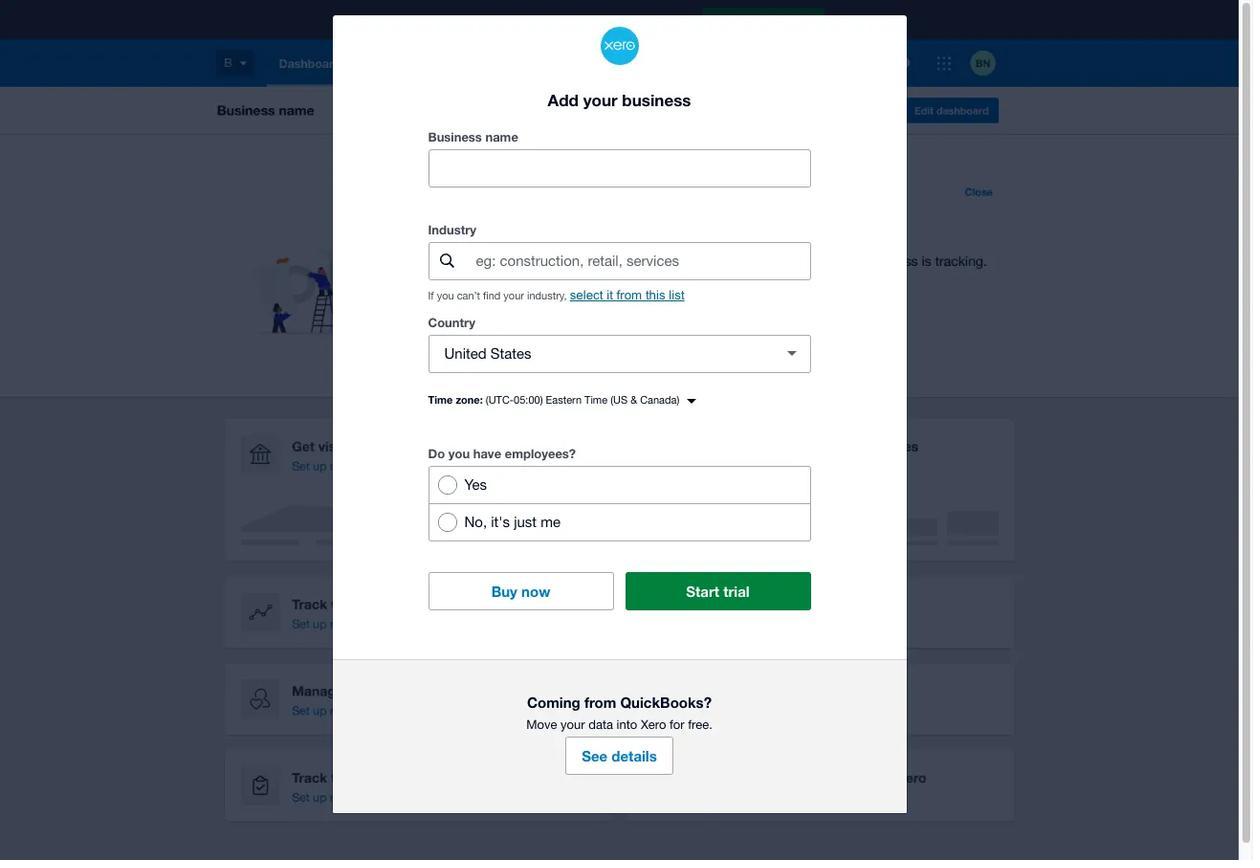 Task type: describe. For each thing, give the bounding box(es) containing it.
it
[[607, 288, 613, 302]]

coming from quickbooks? move your data into xero for free.
[[527, 694, 713, 732]]

search icon image
[[440, 254, 455, 268]]

zone:
[[456, 393, 483, 406]]

business
[[622, 90, 691, 110]]

buy now
[[492, 583, 551, 600]]

do you have employees? group
[[428, 466, 811, 541]]

if
[[428, 290, 434, 301]]

your for quickbooks?
[[561, 718, 585, 732]]

0 vertical spatial your
[[584, 90, 618, 110]]

for
[[670, 718, 685, 732]]

xero
[[641, 718, 666, 732]]

start trial
[[687, 583, 750, 600]]

see details
[[582, 747, 657, 764]]

your for can't
[[504, 290, 524, 301]]

time inside time zone: (utc-05:00) eastern time (us & canada)
[[585, 394, 608, 406]]

trial
[[724, 583, 750, 600]]

details
[[612, 747, 657, 764]]

eastern
[[546, 394, 582, 406]]

buy
[[492, 583, 518, 600]]

add your business
[[548, 90, 691, 110]]

you for can't
[[437, 290, 454, 301]]

it's
[[491, 514, 510, 530]]

list
[[669, 288, 685, 302]]

select it from this list button
[[570, 288, 685, 302]]

do
[[428, 446, 445, 461]]

(utc-
[[486, 394, 514, 406]]

clear image
[[773, 335, 811, 373]]

see details button
[[566, 737, 674, 775]]

no, it's just me
[[465, 514, 561, 530]]

canada)
[[640, 394, 680, 406]]

add
[[548, 90, 579, 110]]

0 horizontal spatial time
[[428, 393, 453, 406]]

just
[[514, 514, 537, 530]]



Task type: vqa. For each thing, say whether or not it's contained in the screenshot.
THE BACK
no



Task type: locate. For each thing, give the bounding box(es) containing it.
you right 'do'
[[449, 446, 470, 461]]

buy now button
[[428, 572, 614, 610]]

you for have
[[449, 446, 470, 461]]

this
[[646, 288, 666, 302]]

from
[[617, 288, 642, 302], [585, 694, 617, 711]]

select
[[570, 288, 603, 302]]

can't
[[457, 290, 480, 301]]

1 horizontal spatial time
[[585, 394, 608, 406]]

1 vertical spatial you
[[449, 446, 470, 461]]

start
[[687, 583, 720, 600]]

you inside if you can't find your industry, select it from this list
[[437, 290, 454, 301]]

find
[[483, 290, 501, 301]]

industry,
[[527, 290, 567, 301]]

you
[[437, 290, 454, 301], [449, 446, 470, 461]]

name
[[486, 129, 519, 144]]

1 vertical spatial your
[[504, 290, 524, 301]]

coming
[[527, 694, 581, 711]]

data
[[589, 718, 613, 732]]

your
[[584, 90, 618, 110], [504, 290, 524, 301], [561, 718, 585, 732]]

into
[[617, 718, 638, 732]]

time left (us on the top of page
[[585, 394, 608, 406]]

your right add
[[584, 90, 618, 110]]

from inside coming from quickbooks? move your data into xero for free.
[[585, 694, 617, 711]]

yes
[[465, 476, 487, 493]]

business
[[428, 129, 482, 144]]

0 vertical spatial you
[[437, 290, 454, 301]]

xero image
[[601, 27, 639, 65]]

have
[[473, 446, 502, 461]]

do you have employees?
[[428, 446, 576, 461]]

start trial button
[[625, 572, 811, 610]]

no,
[[465, 514, 487, 530]]

business name
[[428, 129, 519, 144]]

your right find
[[504, 290, 524, 301]]

Country field
[[429, 336, 765, 372]]

see
[[582, 747, 608, 764]]

your inside if you can't find your industry, select it from this list
[[504, 290, 524, 301]]

industry
[[428, 222, 477, 237]]

(us
[[611, 394, 628, 406]]

you right if
[[437, 290, 454, 301]]

from right it
[[617, 288, 642, 302]]

1 vertical spatial from
[[585, 694, 617, 711]]

now
[[522, 583, 551, 600]]

time left zone:
[[428, 393, 453, 406]]

Business name field
[[429, 150, 810, 186]]

your left data
[[561, 718, 585, 732]]

time zone: (utc-05:00) eastern time (us & canada)
[[428, 393, 680, 406]]

country
[[428, 315, 476, 330]]

your inside coming from quickbooks? move your data into xero for free.
[[561, 718, 585, 732]]

free.
[[688, 718, 713, 732]]

move
[[527, 718, 557, 732]]

from up data
[[585, 694, 617, 711]]

Industry field
[[474, 243, 810, 279]]

me
[[541, 514, 561, 530]]

&
[[631, 394, 638, 406]]

time
[[428, 393, 453, 406], [585, 394, 608, 406]]

quickbooks?
[[621, 694, 712, 711]]

2 vertical spatial your
[[561, 718, 585, 732]]

employees?
[[505, 446, 576, 461]]

if you can't find your industry, select it from this list
[[428, 288, 685, 302]]

0 vertical spatial from
[[617, 288, 642, 302]]

05:00)
[[514, 394, 543, 406]]



